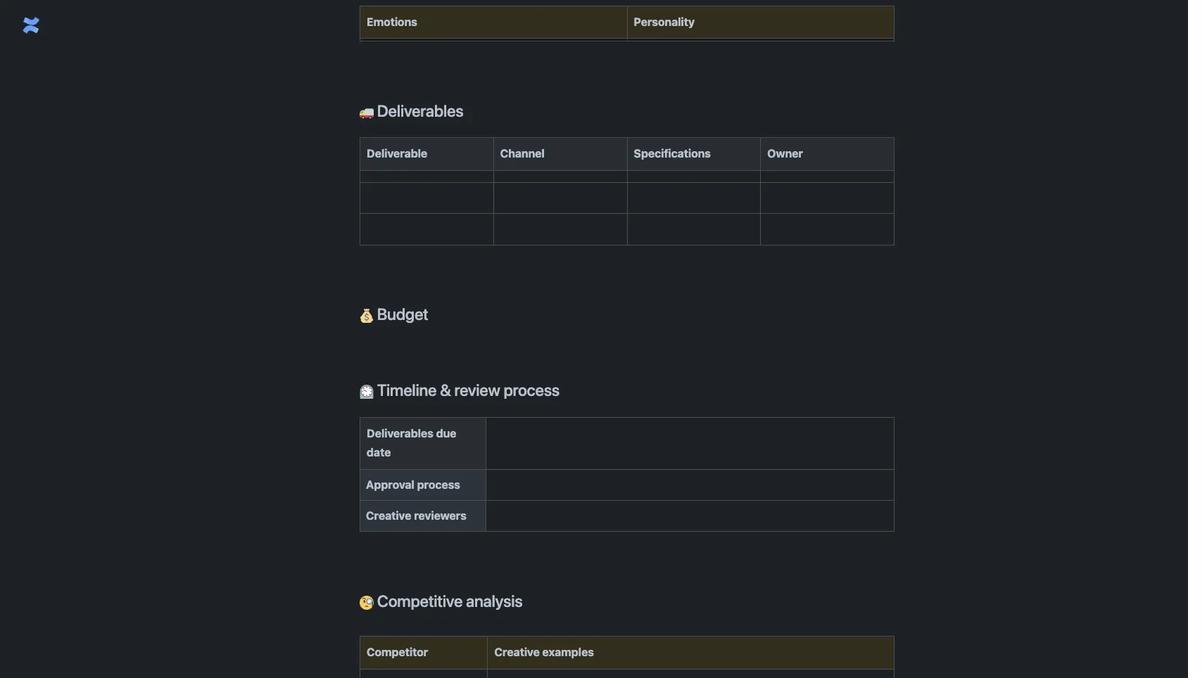 Task type: describe. For each thing, give the bounding box(es) containing it.
:timer: image
[[360, 385, 374, 399]]

timeline & review process
[[374, 381, 560, 400]]

timeline
[[377, 381, 437, 400]]

copy image for timeline & review process
[[558, 382, 575, 399]]

copy image for competitive analysis
[[521, 593, 538, 610]]

1 vertical spatial process
[[417, 478, 460, 491]]

deliverables due date
[[367, 427, 459, 459]]

creative for creative examples
[[495, 647, 540, 659]]

due
[[436, 427, 457, 440]]

emotions
[[367, 15, 417, 28]]

0 vertical spatial process
[[504, 381, 560, 400]]

date
[[367, 446, 391, 459]]

reviewers
[[414, 510, 467, 522]]

analysis
[[466, 592, 523, 611]]

approval process
[[366, 478, 460, 491]]

:face_with_monocle: image
[[360, 596, 374, 610]]

creative reviewers
[[366, 510, 467, 522]]

competitive analysis
[[374, 592, 523, 611]]

competitive
[[377, 592, 463, 611]]

owner
[[768, 147, 803, 160]]

review
[[455, 381, 500, 400]]



Task type: vqa. For each thing, say whether or not it's contained in the screenshot.
to at the right
no



Task type: locate. For each thing, give the bounding box(es) containing it.
deliverable
[[367, 147, 427, 160]]

deliverables up deliverable
[[374, 101, 464, 120]]

creative left examples at bottom
[[495, 647, 540, 659]]

process
[[504, 381, 560, 400], [417, 478, 460, 491]]

deliverables up date
[[367, 427, 434, 440]]

budget
[[374, 305, 429, 324]]

2 horizontal spatial copy image
[[558, 382, 575, 399]]

2 vertical spatial copy image
[[521, 593, 538, 610]]

deliverables for deliverables
[[374, 101, 464, 120]]

copy image for deliverables
[[462, 102, 479, 119]]

1 vertical spatial creative
[[495, 647, 540, 659]]

confluence image
[[20, 14, 42, 37], [20, 14, 42, 37]]

:moneybag: image
[[360, 309, 374, 323], [360, 309, 374, 323]]

examples
[[543, 647, 594, 659]]

0 vertical spatial deliverables
[[374, 101, 464, 120]]

deliverables for deliverables due date
[[367, 427, 434, 440]]

personality
[[634, 15, 695, 28]]

deliverables inside 'deliverables due date'
[[367, 427, 434, 440]]

&
[[440, 381, 451, 400]]

1 horizontal spatial process
[[504, 381, 560, 400]]

creative
[[366, 510, 411, 522], [495, 647, 540, 659]]

deliverables
[[374, 101, 464, 120], [367, 427, 434, 440]]

1 horizontal spatial creative
[[495, 647, 540, 659]]

creative for creative reviewers
[[366, 510, 411, 522]]

channel
[[500, 147, 545, 160]]

1 vertical spatial deliverables
[[367, 427, 434, 440]]

creative examples
[[495, 647, 594, 659]]

0 vertical spatial creative
[[366, 510, 411, 522]]

0 horizontal spatial process
[[417, 478, 460, 491]]

0 vertical spatial copy image
[[462, 102, 479, 119]]

:face_with_monocle: image
[[360, 596, 374, 610]]

copy image
[[462, 102, 479, 119], [558, 382, 575, 399], [521, 593, 538, 610]]

creative down the approval
[[366, 510, 411, 522]]

process right review
[[504, 381, 560, 400]]

1 vertical spatial copy image
[[558, 382, 575, 399]]

competitor
[[367, 647, 428, 659]]

specifications
[[634, 147, 711, 160]]

1 horizontal spatial copy image
[[521, 593, 538, 610]]

0 horizontal spatial creative
[[366, 510, 411, 522]]

approval
[[366, 478, 415, 491]]

copy image
[[427, 306, 444, 323]]

:timer: image
[[360, 385, 374, 399]]

0 horizontal spatial copy image
[[462, 102, 479, 119]]

:truck: image
[[360, 106, 374, 120], [360, 106, 374, 120]]

process up reviewers
[[417, 478, 460, 491]]



